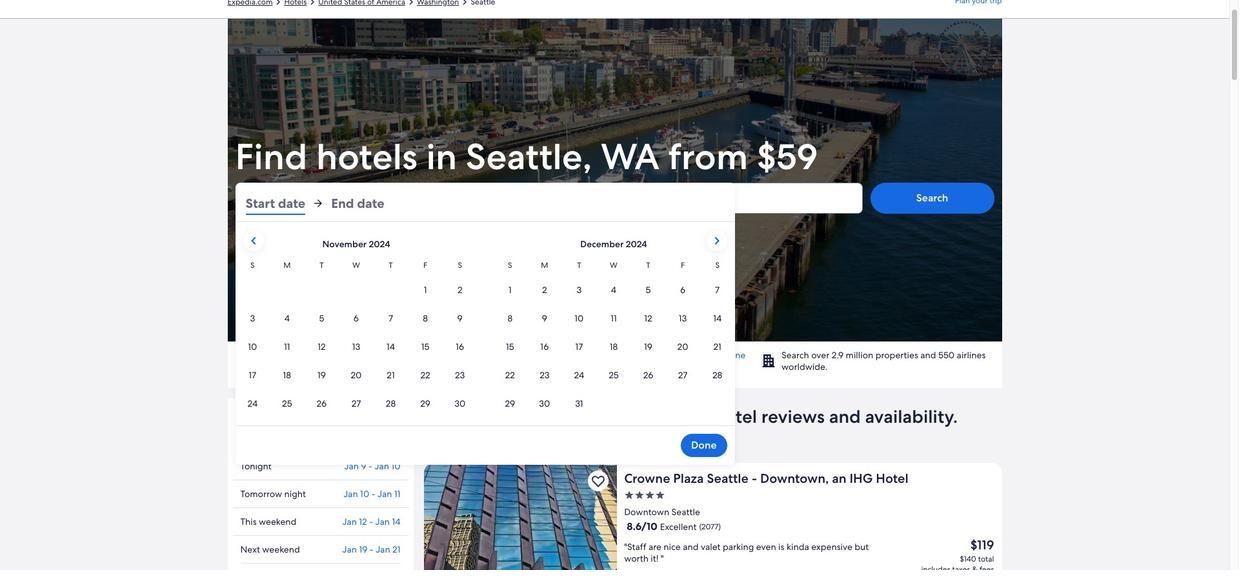 Task type: describe. For each thing, give the bounding box(es) containing it.
kinda
[[787, 541, 810, 553]]

seattle for hotel
[[280, 413, 322, 430]]

jan 10 - jan 11
[[344, 488, 401, 500]]

seattle,
[[466, 133, 593, 180]]

w for november
[[353, 260, 360, 271]]

is
[[779, 541, 785, 553]]

plaza
[[674, 470, 704, 487]]

most hotels are fully refundable. because flexibility matters.
[[259, 349, 427, 373]]

0 vertical spatial 10
[[392, 460, 401, 472]]

jan left 21
[[376, 544, 390, 555]]

most inside most hotels are fully refundable. because flexibility matters.
[[259, 349, 279, 361]]

jan 12 - jan 14
[[342, 516, 401, 528]]

wizard region
[[228, 19, 1002, 465]]

airlines
[[957, 349, 986, 361]]

check seattle (and vicinity) hotel prices
[[241, 413, 360, 446]]

done
[[691, 438, 717, 452]]

search for search
[[917, 191, 949, 205]]

an
[[832, 470, 847, 487]]

select
[[264, 196, 292, 210]]

hotel inside check seattle (and vicinity) hotel prices
[[291, 429, 321, 446]]

jan 9 - jan 10
[[345, 460, 401, 472]]

more
[[543, 349, 565, 361]]

end
[[331, 195, 354, 212]]

done button
[[681, 434, 727, 457]]

tomorrow
[[241, 488, 282, 500]]

fully inside the 'compare 4,224 hotels, room rates, hotel reviews and availability. most hotels are fully refundable.'
[[556, 426, 593, 449]]

rates,
[[664, 405, 710, 428]]

tonight
[[241, 460, 272, 472]]

2 directional image from the left
[[459, 0, 471, 8]]

ihg
[[850, 470, 873, 487]]

november
[[322, 238, 367, 250]]

2.9
[[832, 349, 844, 361]]

vicinity)
[[241, 429, 288, 446]]

2 s from the left
[[458, 260, 462, 271]]

hotel
[[876, 470, 909, 487]]

3 s from the left
[[508, 260, 512, 271]]

worth
[[624, 553, 649, 564]]

one key link
[[493, 349, 746, 373]]

refundable. inside most hotels are fully refundable. because flexibility matters.
[[344, 349, 391, 361]]

compare
[[424, 405, 500, 428]]

8.6/10
[[627, 520, 658, 533]]

exterior image
[[424, 463, 617, 570]]

valet
[[701, 541, 721, 553]]

(and
[[325, 413, 352, 430]]

1 over from the left
[[580, 349, 598, 361]]

w for december
[[610, 260, 618, 271]]

hotels inside most hotels are fully refundable. because flexibility matters.
[[282, 349, 307, 361]]

0 horizontal spatial 10
[[360, 488, 369, 500]]

downtown
[[624, 506, 670, 518]]

jan 19 - jan 21 link
[[343, 544, 401, 555]]

one key
[[493, 349, 746, 373]]

worldwide.
[[782, 361, 828, 373]]

over inside 'search over 2.9 million properties and 550 airlines worldwide.'
[[812, 349, 830, 361]]

2 xsmall image from the left
[[645, 490, 655, 500]]

"staff are nice and valet parking even is kinda expensive but worth it! "
[[624, 541, 869, 564]]

1 directional image from the left
[[307, 0, 319, 8]]

find
[[235, 133, 308, 180]]

select date
[[264, 196, 316, 210]]

start date button
[[246, 192, 306, 215]]

2 directional image from the left
[[405, 0, 417, 8]]

- for 11
[[372, 488, 376, 500]]

$140
[[960, 554, 977, 564]]

matters.
[[298, 361, 332, 373]]

3 t from the left
[[577, 260, 582, 271]]

$119
[[971, 537, 995, 553]]

100,000
[[600, 349, 635, 361]]

nice
[[664, 541, 681, 553]]

and inside the 'compare 4,224 hotels, room rates, hotel reviews and availability. most hotels are fully refundable.'
[[829, 405, 861, 428]]

availability.
[[866, 405, 958, 428]]

refundable. inside the 'compare 4,224 hotels, room rates, hotel reviews and availability. most hotels are fully refundable.'
[[597, 426, 694, 449]]

next month image
[[709, 233, 725, 249]]

in
[[426, 133, 457, 180]]

f for november 2024
[[424, 260, 428, 271]]

one
[[728, 349, 746, 361]]

from
[[669, 133, 749, 180]]

9
[[361, 460, 367, 472]]

reviews
[[762, 405, 825, 428]]

$119 $140 total
[[960, 537, 995, 564]]

jan left 12
[[342, 516, 357, 528]]

Save Crowne Plaza Seattle - Downtown, an IHG Hotel to a trip checkbox
[[588, 471, 609, 491]]

jan right 9
[[375, 460, 389, 472]]

crowne
[[624, 470, 671, 487]]

november 2024
[[322, 238, 390, 250]]

1 xsmall image from the left
[[635, 490, 645, 500]]

seattle for (2077)
[[672, 506, 700, 518]]

member.
[[508, 361, 547, 373]]

4,224
[[505, 405, 551, 428]]

wa
[[601, 133, 660, 180]]

jan left 19
[[343, 544, 357, 555]]

worldwide
[[665, 349, 708, 361]]

downtown,
[[761, 470, 829, 487]]

$59
[[757, 133, 818, 180]]

tomorrow night
[[241, 488, 306, 500]]

jan 9 - jan 10 link
[[345, 460, 401, 472]]

jan left 9
[[345, 460, 359, 472]]

this weekend
[[241, 516, 297, 528]]

properties
[[876, 349, 919, 361]]

end date button
[[331, 192, 385, 215]]

as
[[711, 349, 719, 361]]

night
[[284, 488, 306, 500]]

550
[[939, 349, 955, 361]]

save
[[493, 349, 512, 361]]

m for november 2024
[[284, 260, 291, 271]]

end date
[[331, 195, 385, 212]]

4 s from the left
[[716, 260, 720, 271]]

11
[[394, 488, 401, 500]]

21
[[393, 544, 401, 555]]

f for december 2024
[[681, 260, 685, 271]]

weekend for this weekend
[[259, 516, 297, 528]]



Task type: locate. For each thing, give the bounding box(es) containing it.
1 vertical spatial weekend
[[262, 544, 300, 555]]

jan left 14
[[375, 516, 390, 528]]

weekend down tomorrow night
[[259, 516, 297, 528]]

0 horizontal spatial m
[[284, 260, 291, 271]]

fully up save crowne plaza seattle - downtown, an ihg hotel to a trip option
[[556, 426, 593, 449]]

are
[[309, 349, 322, 361], [526, 426, 552, 449], [649, 541, 662, 553]]

1 horizontal spatial f
[[681, 260, 685, 271]]

seattle inside downtown seattle 8.6/10 excellent (2077)
[[672, 506, 700, 518]]

hotels
[[316, 133, 418, 180], [282, 349, 307, 361], [637, 349, 662, 361], [471, 426, 521, 449]]

1 w from the left
[[353, 260, 360, 271]]

0 horizontal spatial are
[[309, 349, 322, 361]]

1 horizontal spatial w
[[610, 260, 618, 271]]

prices
[[324, 429, 360, 446]]

10 up 11
[[392, 460, 401, 472]]

room
[[616, 405, 660, 428]]

0 vertical spatial search
[[917, 191, 949, 205]]

excellent
[[660, 521, 697, 533]]

0 vertical spatial hotel
[[714, 405, 757, 428]]

1 horizontal spatial directional image
[[405, 0, 417, 8]]

next weekend
[[241, 544, 300, 555]]

1 horizontal spatial over
[[812, 349, 830, 361]]

w
[[353, 260, 360, 271], [610, 260, 618, 271]]

fully right 'flexibility'
[[324, 349, 341, 361]]

date right end
[[357, 195, 385, 212]]

1 vertical spatial are
[[526, 426, 552, 449]]

t down november 2024 in the top left of the page
[[389, 260, 393, 271]]

2 vertical spatial seattle
[[672, 506, 700, 518]]

0 horizontal spatial 2024
[[369, 238, 390, 250]]

1 horizontal spatial refundable.
[[597, 426, 694, 449]]

next
[[241, 544, 260, 555]]

0 vertical spatial fully
[[324, 349, 341, 361]]

crowne plaza seattle - downtown, an ihg hotel
[[624, 470, 909, 487]]

"staff
[[624, 541, 647, 553]]

2 over from the left
[[812, 349, 830, 361]]

1 vertical spatial seattle
[[707, 470, 749, 487]]

are left hotels,
[[526, 426, 552, 449]]

flexibility
[[259, 361, 296, 373]]

december 2024
[[581, 238, 647, 250]]

are left nice
[[649, 541, 662, 553]]

0 vertical spatial seattle
[[280, 413, 322, 430]]

over
[[580, 349, 598, 361], [812, 349, 830, 361]]

0 horizontal spatial w
[[353, 260, 360, 271]]

1 horizontal spatial seattle
[[672, 506, 700, 518]]

1 directional image from the left
[[273, 0, 284, 8]]

jan
[[345, 460, 359, 472], [375, 460, 389, 472], [344, 488, 358, 500], [378, 488, 392, 500], [342, 516, 357, 528], [375, 516, 390, 528], [343, 544, 357, 555], [376, 544, 390, 555]]

and right reviews
[[829, 405, 861, 428]]

0 horizontal spatial directional image
[[273, 0, 284, 8]]

and left the 550
[[921, 349, 937, 361]]

2 w from the left
[[610, 260, 618, 271]]

or
[[533, 349, 541, 361]]

0 horizontal spatial and
[[683, 541, 699, 553]]

jan left 11
[[378, 488, 392, 500]]

date
[[278, 195, 306, 212], [357, 195, 385, 212], [295, 196, 316, 210]]

0 vertical spatial and
[[921, 349, 937, 361]]

14
[[392, 516, 401, 528]]

even
[[757, 541, 777, 553]]

and
[[921, 349, 937, 361], [829, 405, 861, 428], [683, 541, 699, 553]]

jan up the jan 12 - jan 14
[[344, 488, 358, 500]]

and inside "staff are nice and valet parking even is kinda expensive but worth it! "
[[683, 541, 699, 553]]

are inside most hotels are fully refundable. because flexibility matters.
[[309, 349, 322, 361]]

0 vertical spatial refundable.
[[344, 349, 391, 361]]

2024
[[369, 238, 390, 250], [626, 238, 647, 250]]

- right 12
[[369, 516, 373, 528]]

date inside button
[[278, 195, 306, 212]]

2024 for december 2024
[[626, 238, 647, 250]]

xsmall image
[[635, 490, 645, 500], [645, 490, 655, 500], [655, 490, 666, 500]]

total
[[979, 554, 995, 564]]

t down november
[[320, 260, 324, 271]]

0 vertical spatial most
[[259, 349, 279, 361]]

1 s from the left
[[251, 260, 255, 271]]

- right 9
[[369, 460, 373, 472]]

w down december 2024
[[610, 260, 618, 271]]

jan 10 - jan 11 link
[[344, 488, 401, 500]]

breadcrumbs region
[[0, 0, 1230, 19]]

1 horizontal spatial 10
[[392, 460, 401, 472]]

million
[[846, 349, 874, 361]]

refundable. left because
[[344, 349, 391, 361]]

seattle right plaza on the right bottom of the page
[[707, 470, 749, 487]]

but
[[855, 541, 869, 553]]

12
[[359, 516, 367, 528]]

- left 11
[[372, 488, 376, 500]]

2 horizontal spatial are
[[649, 541, 662, 553]]

t down december 2024
[[647, 260, 651, 271]]

hotel inside the 'compare 4,224 hotels, room rates, hotel reviews and availability. most hotels are fully refundable.'
[[714, 405, 757, 428]]

and right nice
[[683, 541, 699, 553]]

hotel up done
[[714, 405, 757, 428]]

weekend down this weekend
[[262, 544, 300, 555]]

1 m from the left
[[284, 260, 291, 271]]

on
[[567, 349, 578, 361]]

10%
[[514, 349, 530, 361]]

2024 right december
[[626, 238, 647, 250]]

0 horizontal spatial seattle
[[280, 413, 322, 430]]

10 down 9
[[360, 488, 369, 500]]

check
[[241, 413, 277, 430]]

find hotels in seattle, wa from $59
[[235, 133, 818, 180]]

1 vertical spatial 10
[[360, 488, 369, 500]]

most inside the 'compare 4,224 hotels, room rates, hotel reviews and availability. most hotels are fully refundable.'
[[424, 426, 466, 449]]

2 horizontal spatial and
[[921, 349, 937, 361]]

jan 19 - jan 21
[[343, 544, 401, 555]]

fully inside most hotels are fully refundable. because flexibility matters.
[[324, 349, 341, 361]]

date for end date
[[357, 195, 385, 212]]

and inside 'search over 2.9 million properties and 550 airlines worldwide.'
[[921, 349, 937, 361]]

select date button
[[235, 183, 417, 214]]

directional image
[[307, 0, 319, 8], [459, 0, 471, 8]]

0 horizontal spatial fully
[[324, 349, 341, 361]]

1 vertical spatial most
[[424, 426, 466, 449]]

- left downtown,
[[752, 470, 757, 487]]

1 vertical spatial search
[[782, 349, 810, 361]]

most
[[259, 349, 279, 361], [424, 426, 466, 449]]

"
[[661, 553, 664, 564]]

seattle inside check seattle (and vicinity) hotel prices
[[280, 413, 322, 430]]

it!
[[651, 553, 659, 564]]

1 t from the left
[[320, 260, 324, 271]]

3 xsmall image from the left
[[655, 490, 666, 500]]

a
[[721, 349, 726, 361]]

0 horizontal spatial refundable.
[[344, 349, 391, 361]]

1 horizontal spatial fully
[[556, 426, 593, 449]]

2024 right november
[[369, 238, 390, 250]]

search for search over 2.9 million properties and 550 airlines worldwide.
[[782, 349, 810, 361]]

seattle left (and
[[280, 413, 322, 430]]

are inside the 'compare 4,224 hotels, room rates, hotel reviews and availability. most hotels are fully refundable.'
[[526, 426, 552, 449]]

over right on
[[580, 349, 598, 361]]

- for 14
[[369, 516, 373, 528]]

xsmall image
[[624, 490, 635, 500]]

2 horizontal spatial seattle
[[707, 470, 749, 487]]

1 2024 from the left
[[369, 238, 390, 250]]

0 horizontal spatial f
[[424, 260, 428, 271]]

1 f from the left
[[424, 260, 428, 271]]

1 horizontal spatial most
[[424, 426, 466, 449]]

1 horizontal spatial m
[[541, 260, 548, 271]]

seattle up excellent
[[672, 506, 700, 518]]

1 vertical spatial and
[[829, 405, 861, 428]]

date right select on the top of page
[[295, 196, 316, 210]]

previous month image
[[246, 233, 261, 249]]

2 vertical spatial are
[[649, 541, 662, 553]]

compare 4,224 hotels, room rates, hotel reviews and availability. most hotels are fully refundable.
[[424, 405, 958, 449]]

seattle
[[280, 413, 322, 430], [707, 470, 749, 487], [672, 506, 700, 518]]

2 t from the left
[[389, 260, 393, 271]]

hotels inside the 'compare 4,224 hotels, room rates, hotel reviews and availability. most hotels are fully refundable.'
[[471, 426, 521, 449]]

- for 21
[[370, 544, 374, 555]]

2024 for november 2024
[[369, 238, 390, 250]]

4 t from the left
[[647, 260, 651, 271]]

0 horizontal spatial most
[[259, 349, 279, 361]]

0 horizontal spatial directional image
[[307, 0, 319, 8]]

are right 'flexibility'
[[309, 349, 322, 361]]

start
[[246, 195, 275, 212]]

0 horizontal spatial over
[[580, 349, 598, 361]]

1 horizontal spatial hotel
[[714, 405, 757, 428]]

downtown seattle 8.6/10 excellent (2077)
[[624, 506, 721, 533]]

search inside 'search over 2.9 million properties and 550 airlines worldwide.'
[[782, 349, 810, 361]]

s
[[251, 260, 255, 271], [458, 260, 462, 271], [508, 260, 512, 271], [716, 260, 720, 271]]

0 horizontal spatial search
[[782, 349, 810, 361]]

over left 2.9
[[812, 349, 830, 361]]

t
[[320, 260, 324, 271], [389, 260, 393, 271], [577, 260, 582, 271], [647, 260, 651, 271]]

search
[[917, 191, 949, 205], [782, 349, 810, 361]]

date inside button
[[295, 196, 316, 210]]

1 horizontal spatial are
[[526, 426, 552, 449]]

refundable.
[[344, 349, 391, 361], [597, 426, 694, 449]]

1 horizontal spatial and
[[829, 405, 861, 428]]

1 horizontal spatial search
[[917, 191, 949, 205]]

search button
[[871, 183, 995, 214]]

-
[[369, 460, 373, 472], [752, 470, 757, 487], [372, 488, 376, 500], [369, 516, 373, 528], [370, 544, 374, 555]]

date for select date
[[295, 196, 316, 210]]

- right 19
[[370, 544, 374, 555]]

19
[[359, 544, 368, 555]]

refundable. up "crowne"
[[597, 426, 694, 449]]

weekend for next weekend
[[262, 544, 300, 555]]

date right start
[[278, 195, 306, 212]]

search inside search 'button'
[[917, 191, 949, 205]]

2 vertical spatial and
[[683, 541, 699, 553]]

0 vertical spatial are
[[309, 349, 322, 361]]

t down december
[[577, 260, 582, 271]]

m for december 2024
[[541, 260, 548, 271]]

date for start date
[[278, 195, 306, 212]]

date inside "button"
[[357, 195, 385, 212]]

- for 10
[[369, 460, 373, 472]]

0 vertical spatial weekend
[[259, 516, 297, 528]]

hotel left (and
[[291, 429, 321, 446]]

2 m from the left
[[541, 260, 548, 271]]

key
[[493, 361, 508, 373]]

1 horizontal spatial directional image
[[459, 0, 471, 8]]

1 vertical spatial hotel
[[291, 429, 321, 446]]

1 vertical spatial fully
[[556, 426, 593, 449]]

1 horizontal spatial 2024
[[626, 238, 647, 250]]

directional image
[[273, 0, 284, 8], [405, 0, 417, 8]]

hotels,
[[556, 405, 611, 428]]

1 vertical spatial refundable.
[[597, 426, 694, 449]]

because
[[393, 349, 427, 361]]

save 10% or more on over 100,000 hotels worldwide as a
[[493, 349, 728, 361]]

this
[[241, 516, 257, 528]]

2 2024 from the left
[[626, 238, 647, 250]]

jan 12 - jan 14 link
[[342, 516, 401, 528]]

0 horizontal spatial hotel
[[291, 429, 321, 446]]

2 f from the left
[[681, 260, 685, 271]]

parking
[[723, 541, 754, 553]]

w down november 2024 in the top left of the page
[[353, 260, 360, 271]]

are inside "staff are nice and valet parking even is kinda expensive but worth it! "
[[649, 541, 662, 553]]



Task type: vqa. For each thing, say whether or not it's contained in the screenshot.
1st W from right
yes



